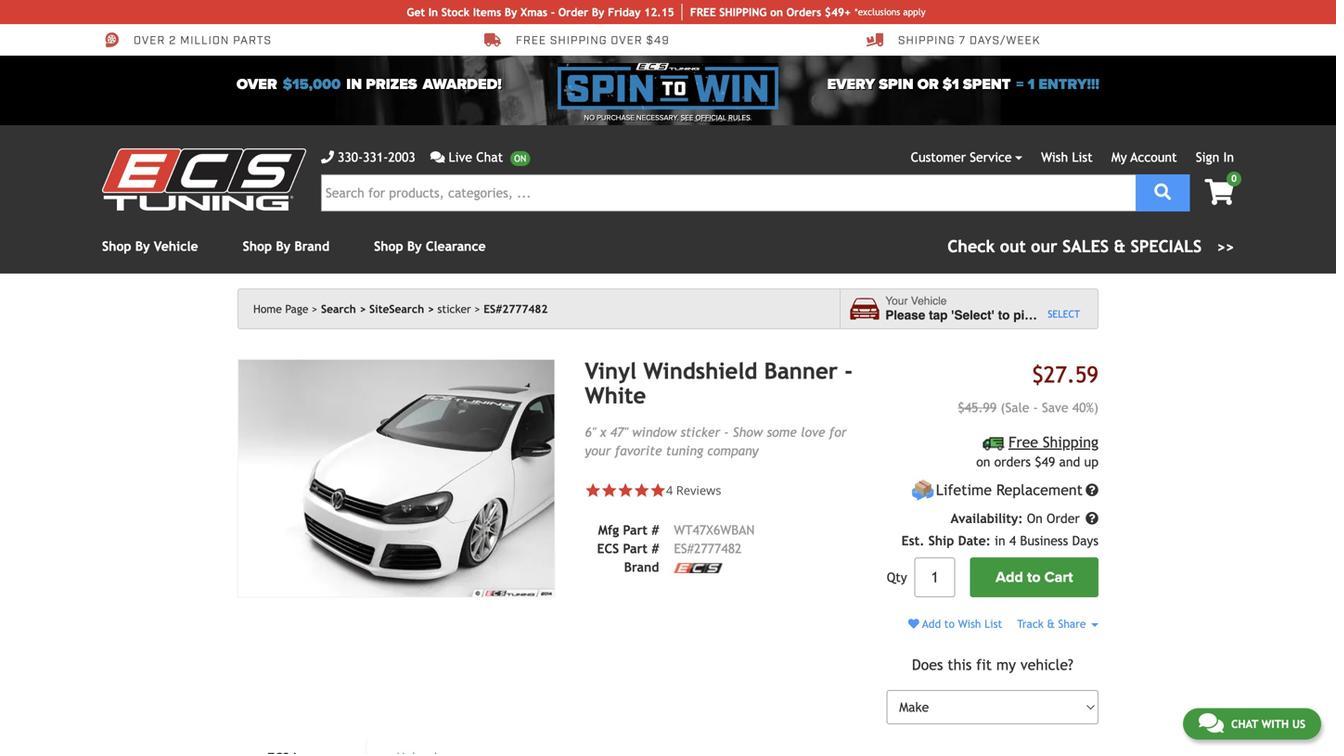 Task type: describe. For each thing, give the bounding box(es) containing it.
shipping 7 days/week
[[898, 33, 1040, 48]]

shop for shop by brand
[[243, 239, 272, 254]]

# inside wt47x6wban ecs part #
[[652, 541, 659, 556]]

0 vertical spatial 4
[[666, 482, 673, 499]]

official
[[695, 113, 726, 122]]

6"
[[585, 425, 596, 440]]

330-331-2003 link
[[321, 148, 415, 167]]

wish list link
[[1041, 150, 1093, 165]]

4 reviews
[[666, 482, 721, 499]]

select
[[1048, 308, 1080, 320]]

and
[[1059, 455, 1080, 470]]

sales
[[1062, 237, 1109, 256]]

us
[[1292, 717, 1305, 730]]

1 # from the top
[[652, 523, 659, 537]]

fit
[[976, 656, 992, 673]]

ecs image
[[674, 563, 722, 574]]

stock
[[441, 6, 470, 19]]

*exclusions apply link
[[855, 5, 926, 19]]

free shipping over $49
[[516, 33, 670, 48]]

customer service button
[[911, 148, 1023, 167]]

live chat link
[[430, 148, 530, 167]]

business
[[1020, 534, 1068, 548]]

shop by brand
[[243, 239, 329, 254]]

330-331-2003
[[338, 150, 415, 165]]

sales & specials
[[1062, 237, 1202, 256]]

es# 2777482 brand
[[624, 541, 742, 575]]

friday
[[608, 6, 641, 19]]

reviews
[[676, 482, 721, 499]]

over 2 million parts
[[134, 33, 272, 48]]

shop by vehicle
[[102, 239, 198, 254]]

every
[[827, 76, 875, 93]]

- right xmas in the left of the page
[[551, 6, 555, 19]]

0 vertical spatial order
[[558, 6, 589, 19]]

live chat
[[449, 150, 503, 165]]

- left save
[[1033, 400, 1038, 415]]

part inside wt47x6wban ecs part #
[[623, 541, 648, 556]]

parts
[[233, 33, 272, 48]]

rules
[[728, 113, 750, 122]]

my account
[[1111, 150, 1177, 165]]

shop by brand link
[[243, 239, 329, 254]]

mfg part #
[[598, 523, 659, 537]]

3 star image from the left
[[617, 482, 634, 499]]

2 star image from the left
[[650, 482, 666, 499]]

0
[[1231, 173, 1237, 184]]

vinyl windshield banner - white
[[585, 358, 853, 409]]

1 vertical spatial 4
[[1009, 534, 1016, 548]]

white
[[585, 383, 646, 409]]

love
[[801, 425, 825, 440]]

2777482
[[694, 541, 742, 556]]

vehicle inside your vehicle please tap 'select' to pick a vehicle
[[911, 295, 947, 308]]

sticker inside 6" x 47" window sticker - show some love for your favorite tuning company
[[681, 425, 720, 440]]

with
[[1261, 717, 1289, 730]]

your
[[585, 443, 611, 458]]

banner
[[764, 358, 838, 384]]

clearance
[[426, 239, 486, 254]]

by left friday
[[592, 6, 604, 19]]

availability:
[[951, 511, 1023, 526]]

es#2777482 - wt47x6wban - vinyl windshield banner - white - 6" x 47" window sticker - show some love for your favorite tuning company - ecs - audi bmw volkswagen mercedes benz mini porsche image
[[238, 359, 555, 598]]

ship
[[719, 6, 742, 19]]

0 horizontal spatial vehicle
[[154, 239, 198, 254]]

0 vertical spatial list
[[1072, 150, 1093, 165]]

ecs tuning 'spin to win' contest logo image
[[558, 63, 779, 109]]

entry!!!
[[1039, 76, 1099, 93]]

ecs
[[597, 541, 619, 556]]

items
[[473, 6, 501, 19]]

share
[[1058, 618, 1086, 631]]

& for sales
[[1114, 237, 1126, 256]]

by left xmas in the left of the page
[[505, 6, 517, 19]]

no purchase necessary. see official rules .
[[584, 113, 752, 122]]

331-
[[363, 150, 388, 165]]

$15,000
[[283, 76, 341, 93]]

question circle image for lifetime replacement
[[1086, 484, 1099, 497]]

necessary.
[[636, 113, 679, 122]]

free for shipping
[[1008, 434, 1038, 451]]

days
[[1072, 534, 1099, 548]]

vinyl
[[585, 358, 637, 384]]

2 star image from the left
[[601, 482, 617, 499]]

sales & specials link
[[948, 234, 1234, 259]]

by for shop by vehicle
[[135, 239, 150, 254]]

my account link
[[1111, 150, 1177, 165]]

spin
[[879, 76, 914, 93]]

please
[[885, 308, 925, 322]]

est.
[[902, 534, 924, 548]]

page
[[285, 302, 308, 315]]

shop for shop by clearance
[[374, 239, 403, 254]]

es#
[[674, 541, 694, 556]]

to inside your vehicle please tap 'select' to pick a vehicle
[[998, 308, 1010, 322]]

replacement
[[996, 482, 1083, 499]]

tap
[[929, 308, 948, 322]]

$49 inside free shipping on orders $49 and up
[[1035, 455, 1055, 470]]

this product is lifetime replacement eligible image
[[911, 479, 934, 502]]

xmas
[[521, 6, 548, 19]]

in for get
[[428, 6, 438, 19]]

est. ship date: in 4 business days
[[902, 534, 1099, 548]]

free
[[690, 6, 716, 19]]

tuning
[[666, 443, 703, 458]]

27.59
[[1044, 362, 1099, 388]]

shopping cart image
[[1205, 179, 1234, 205]]

comments image for chat
[[1199, 712, 1224, 734]]

1 vertical spatial list
[[985, 618, 1002, 631]]

0 horizontal spatial on
[[770, 6, 783, 19]]

my
[[996, 656, 1016, 673]]

add for add to wish list
[[922, 618, 941, 631]]

phone image
[[321, 151, 334, 164]]

select link
[[1048, 307, 1080, 322]]

does
[[912, 656, 943, 673]]

vehicle
[[1053, 308, 1095, 322]]

add to cart button
[[970, 558, 1099, 598]]

2003
[[388, 150, 415, 165]]

customer
[[911, 150, 966, 165]]

wt47x6wban
[[674, 523, 755, 537]]

add to wish list link
[[908, 618, 1002, 631]]

330-
[[338, 150, 363, 165]]

(sale
[[1001, 400, 1029, 415]]

orders
[[994, 455, 1031, 470]]

search
[[321, 302, 356, 315]]

shipping inside free shipping on orders $49 and up
[[1043, 434, 1099, 451]]

0 horizontal spatial sticker
[[437, 302, 471, 315]]

your vehicle please tap 'select' to pick a vehicle
[[885, 295, 1095, 322]]

shipping
[[550, 33, 607, 48]]



Task type: locate. For each thing, give the bounding box(es) containing it.
brand down 'mfg part #'
[[624, 560, 659, 575]]

1 vertical spatial shipping
[[1043, 434, 1099, 451]]

wish right service at the right top of the page
[[1041, 150, 1068, 165]]

0 vertical spatial over
[[134, 33, 165, 48]]

add right the heart icon
[[922, 618, 941, 631]]

=
[[1016, 76, 1024, 93]]

sitesearch
[[369, 302, 424, 315]]

part right mfg
[[623, 523, 648, 537]]

1 horizontal spatial &
[[1114, 237, 1126, 256]]

add down est. ship date: in 4 business days
[[996, 569, 1023, 587]]

sticker
[[437, 302, 471, 315], [681, 425, 720, 440]]

0 vertical spatial add
[[996, 569, 1023, 587]]

your
[[885, 295, 908, 308]]

chat right live
[[476, 150, 503, 165]]

to for add to cart
[[1027, 569, 1041, 587]]

1 horizontal spatial to
[[998, 308, 1010, 322]]

1 star image from the left
[[634, 482, 650, 499]]

on right ping
[[770, 6, 783, 19]]

1 vertical spatial part
[[623, 541, 648, 556]]

$49 left 'and'
[[1035, 455, 1055, 470]]

window
[[632, 425, 677, 440]]

in right get
[[428, 6, 438, 19]]

spent
[[963, 76, 1011, 93]]

star image up mfg
[[601, 482, 617, 499]]

0 vertical spatial &
[[1114, 237, 1126, 256]]

to left pick
[[998, 308, 1010, 322]]

question circle image
[[1086, 484, 1099, 497], [1086, 512, 1099, 525]]

no
[[584, 113, 595, 122]]

1 horizontal spatial free
[[1008, 434, 1038, 451]]

get in stock items by xmas - order by friday 12.15
[[407, 6, 674, 19]]

1 vertical spatial sticker
[[681, 425, 720, 440]]

0 horizontal spatial &
[[1047, 618, 1055, 631]]

vehicle down ecs tuning 'image'
[[154, 239, 198, 254]]

shipping up 'and'
[[1043, 434, 1099, 451]]

1 part from the top
[[623, 523, 648, 537]]

6" x 47" window sticker - show some love for your favorite tuning company
[[585, 425, 847, 458]]

0 vertical spatial free
[[516, 33, 547, 48]]

in left prizes at the top
[[346, 76, 362, 93]]

brand up page
[[294, 239, 329, 254]]

star image down your
[[585, 482, 601, 499]]

1 vertical spatial to
[[1027, 569, 1041, 587]]

specials
[[1131, 237, 1202, 256]]

star image down favorite on the left
[[634, 482, 650, 499]]

question circle image down up
[[1086, 484, 1099, 497]]

0 horizontal spatial to
[[944, 618, 955, 631]]

add inside button
[[996, 569, 1023, 587]]

this
[[948, 656, 972, 673]]

over $15,000 in prizes
[[237, 76, 417, 93]]

4 reviews link
[[666, 482, 721, 499]]

chat
[[476, 150, 503, 165], [1231, 717, 1258, 730]]

home page
[[253, 302, 308, 315]]

0 horizontal spatial list
[[985, 618, 1002, 631]]

star image left reviews
[[650, 482, 666, 499]]

1 vertical spatial wish
[[958, 618, 981, 631]]

free for shipping
[[516, 33, 547, 48]]

1 vertical spatial question circle image
[[1086, 512, 1099, 525]]

over inside over 2 million parts link
[[134, 33, 165, 48]]

apply
[[903, 6, 926, 17]]

$49 inside free shipping over $49 link
[[646, 33, 670, 48]]

1 shop from the left
[[102, 239, 131, 254]]

over for over 2 million parts
[[134, 33, 165, 48]]

in right date:
[[995, 534, 1005, 548]]

shop by clearance
[[374, 239, 486, 254]]

to inside button
[[1027, 569, 1041, 587]]

ecs tuning image
[[102, 148, 306, 211]]

over
[[611, 33, 643, 48]]

shop for shop by vehicle
[[102, 239, 131, 254]]

shipping
[[898, 33, 955, 48], [1043, 434, 1099, 451]]

brand inside es# 2777482 brand
[[624, 560, 659, 575]]

0 horizontal spatial shop
[[102, 239, 131, 254]]

1 horizontal spatial in
[[1223, 150, 1234, 165]]

- inside vinyl windshield banner - white
[[845, 358, 853, 384]]

wt47x6wban ecs part #
[[597, 523, 755, 556]]

1 vertical spatial free
[[1008, 434, 1038, 451]]

12.15
[[644, 6, 674, 19]]

0 vertical spatial brand
[[294, 239, 329, 254]]

comments image left chat with us
[[1199, 712, 1224, 734]]

& for track
[[1047, 618, 1055, 631]]

account
[[1131, 150, 1177, 165]]

1 vertical spatial order
[[1047, 511, 1080, 526]]

question circle image for on order
[[1086, 512, 1099, 525]]

0 vertical spatial part
[[623, 523, 648, 537]]

qty
[[887, 570, 907, 585]]

40%)
[[1072, 400, 1099, 415]]

by down ecs tuning 'image'
[[135, 239, 150, 254]]

or
[[917, 76, 939, 93]]

1 vertical spatial comments image
[[1199, 712, 1224, 734]]

0 vertical spatial wish
[[1041, 150, 1068, 165]]

purchase
[[597, 113, 635, 122]]

0 vertical spatial #
[[652, 523, 659, 537]]

0 vertical spatial in
[[428, 6, 438, 19]]

on
[[1027, 511, 1043, 526]]

0 horizontal spatial wish
[[958, 618, 981, 631]]

to
[[998, 308, 1010, 322], [1027, 569, 1041, 587], [944, 618, 955, 631]]

1 horizontal spatial shipping
[[1043, 434, 1099, 451]]

1 horizontal spatial $49
[[1035, 455, 1055, 470]]

1 horizontal spatial over
[[237, 76, 277, 93]]

brand for es# 2777482 brand
[[624, 560, 659, 575]]

pick
[[1013, 308, 1039, 322]]

1 vertical spatial #
[[652, 541, 659, 556]]

wish up this
[[958, 618, 981, 631]]

1 horizontal spatial chat
[[1231, 717, 1258, 730]]

2 question circle image from the top
[[1086, 512, 1099, 525]]

see
[[681, 113, 693, 122]]

order right on
[[1047, 511, 1080, 526]]

0 vertical spatial comments image
[[430, 151, 445, 164]]

vehicle?
[[1020, 656, 1073, 673]]

comments image left live
[[430, 151, 445, 164]]

1 vertical spatial &
[[1047, 618, 1055, 631]]

$45.99 (sale - save 40%)
[[958, 400, 1099, 415]]

free inside free shipping on orders $49 and up
[[1008, 434, 1038, 451]]

shop by vehicle link
[[102, 239, 198, 254]]

$1
[[943, 76, 959, 93]]

part down 'mfg part #'
[[623, 541, 648, 556]]

on
[[770, 6, 783, 19], [976, 455, 990, 470]]

1 vertical spatial $49
[[1035, 455, 1055, 470]]

list left my at right
[[1072, 150, 1093, 165]]

customer service
[[911, 150, 1012, 165]]

wish list
[[1041, 150, 1093, 165]]

47"
[[610, 425, 628, 440]]

0 vertical spatial question circle image
[[1086, 484, 1099, 497]]

sign in
[[1196, 150, 1234, 165]]

& right track
[[1047, 618, 1055, 631]]

0 horizontal spatial in
[[428, 6, 438, 19]]

over for over $15,000 in prizes
[[237, 76, 277, 93]]

brand
[[294, 239, 329, 254], [624, 560, 659, 575]]

- right banner
[[845, 358, 853, 384]]

search image
[[1154, 184, 1171, 200]]

0 horizontal spatial in
[[346, 76, 362, 93]]

1 vertical spatial brand
[[624, 560, 659, 575]]

sticker right sitesearch
[[437, 302, 471, 315]]

1 horizontal spatial sticker
[[681, 425, 720, 440]]

free up orders
[[1008, 434, 1038, 451]]

to right the heart icon
[[944, 618, 955, 631]]

1 star image from the left
[[585, 482, 601, 499]]

shipping down apply
[[898, 33, 955, 48]]

by for shop by brand
[[276, 239, 291, 254]]

availability: on order
[[951, 511, 1084, 526]]

sticker up tuning
[[681, 425, 720, 440]]

0 horizontal spatial order
[[558, 6, 589, 19]]

over down parts
[[237, 76, 277, 93]]

0 vertical spatial on
[[770, 6, 783, 19]]

track & share
[[1017, 618, 1089, 631]]

1 horizontal spatial comments image
[[1199, 712, 1224, 734]]

0 horizontal spatial comments image
[[430, 151, 445, 164]]

1
[[1028, 76, 1035, 93]]

windshield
[[643, 358, 757, 384]]

1 horizontal spatial vehicle
[[911, 295, 947, 308]]

free down xmas in the left of the page
[[516, 33, 547, 48]]

order up free shipping over $49 link
[[558, 6, 589, 19]]

1 vertical spatial chat
[[1231, 717, 1258, 730]]

to for add to wish list
[[944, 618, 955, 631]]

see official rules link
[[681, 112, 750, 123]]

1 horizontal spatial in
[[995, 534, 1005, 548]]

1 horizontal spatial add
[[996, 569, 1023, 587]]

lifetime
[[936, 482, 992, 499]]

0 vertical spatial sticker
[[437, 302, 471, 315]]

by left clearance
[[407, 239, 422, 254]]

star image
[[585, 482, 601, 499], [601, 482, 617, 499], [617, 482, 634, 499]]

1 question circle image from the top
[[1086, 484, 1099, 497]]

save
[[1042, 400, 1068, 415]]

chat left 'with'
[[1231, 717, 1258, 730]]

2 horizontal spatial shop
[[374, 239, 403, 254]]

1 vertical spatial in
[[995, 534, 1005, 548]]

shipping inside 'link'
[[898, 33, 955, 48]]

0 horizontal spatial free
[[516, 33, 547, 48]]

1 vertical spatial on
[[976, 455, 990, 470]]

- up company
[[724, 425, 729, 440]]

1 horizontal spatial order
[[1047, 511, 1080, 526]]

star image
[[634, 482, 650, 499], [650, 482, 666, 499]]

$49+
[[825, 6, 851, 19]]

0 vertical spatial in
[[346, 76, 362, 93]]

brand for shop by brand
[[294, 239, 329, 254]]

in for sign
[[1223, 150, 1234, 165]]

- inside 6" x 47" window sticker - show some love for your favorite tuning company
[[724, 425, 729, 440]]

0 horizontal spatial $49
[[646, 33, 670, 48]]

2 shop from the left
[[243, 239, 272, 254]]

free ship ping on orders $49+ *exclusions apply
[[690, 6, 926, 19]]

in
[[346, 76, 362, 93], [995, 534, 1005, 548]]

1 horizontal spatial list
[[1072, 150, 1093, 165]]

1 horizontal spatial 4
[[1009, 534, 1016, 548]]

3 shop from the left
[[374, 239, 403, 254]]

1 vertical spatial add
[[922, 618, 941, 631]]

None text field
[[915, 558, 955, 598]]

1 horizontal spatial on
[[976, 455, 990, 470]]

vehicle up tap
[[911, 295, 947, 308]]

1 vertical spatial over
[[237, 76, 277, 93]]

1 horizontal spatial shop
[[243, 239, 272, 254]]

0 horizontal spatial shipping
[[898, 33, 955, 48]]

1 vertical spatial vehicle
[[911, 295, 947, 308]]

some
[[767, 425, 797, 440]]

by up "home page" link
[[276, 239, 291, 254]]

0 vertical spatial to
[[998, 308, 1010, 322]]

&
[[1114, 237, 1126, 256], [1047, 618, 1055, 631]]

2 vertical spatial to
[[944, 618, 955, 631]]

in right sign
[[1223, 150, 1234, 165]]

2 part from the top
[[623, 541, 648, 556]]

list left track
[[985, 618, 1002, 631]]

service
[[970, 150, 1012, 165]]

by for shop by clearance
[[407, 239, 422, 254]]

on inside free shipping on orders $49 and up
[[976, 455, 990, 470]]

4 down "availability: on order"
[[1009, 534, 1016, 548]]

free shipping image
[[983, 438, 1005, 451]]

free
[[516, 33, 547, 48], [1008, 434, 1038, 451]]

0 vertical spatial $49
[[646, 33, 670, 48]]

shop by clearance link
[[374, 239, 486, 254]]

to left cart
[[1027, 569, 1041, 587]]

star image up 'mfg part #'
[[617, 482, 634, 499]]

# left es#
[[652, 541, 659, 556]]

chat with us
[[1231, 717, 1305, 730]]

date:
[[958, 534, 991, 548]]

add for add to cart
[[996, 569, 1023, 587]]

'select'
[[951, 308, 994, 322]]

million
[[180, 33, 229, 48]]

does this fit my vehicle?
[[912, 656, 1073, 673]]

x
[[600, 425, 606, 440]]

$49 down 12.15
[[646, 33, 670, 48]]

question circle image up days
[[1086, 512, 1099, 525]]

0 horizontal spatial 4
[[666, 482, 673, 499]]

0 vertical spatial vehicle
[[154, 239, 198, 254]]

2 horizontal spatial to
[[1027, 569, 1041, 587]]

1 horizontal spatial wish
[[1041, 150, 1068, 165]]

comments image
[[430, 151, 445, 164], [1199, 712, 1224, 734]]

over left 2
[[134, 33, 165, 48]]

in
[[428, 6, 438, 19], [1223, 150, 1234, 165]]

0 horizontal spatial over
[[134, 33, 165, 48]]

0 horizontal spatial add
[[922, 618, 941, 631]]

Search text field
[[321, 174, 1136, 212]]

# up es# 2777482 brand
[[652, 523, 659, 537]]

my
[[1111, 150, 1127, 165]]

order
[[558, 6, 589, 19], [1047, 511, 1080, 526]]

add to wish list
[[919, 618, 1002, 631]]

add to cart
[[996, 569, 1073, 587]]

add
[[996, 569, 1023, 587], [922, 618, 941, 631]]

4
[[666, 482, 673, 499], [1009, 534, 1016, 548]]

0 horizontal spatial chat
[[476, 150, 503, 165]]

4 left reviews
[[666, 482, 673, 499]]

$45.99
[[958, 400, 997, 415]]

every spin or $1 spent = 1 entry!!!
[[827, 76, 1099, 93]]

2 # from the top
[[652, 541, 659, 556]]

comments image for live
[[430, 151, 445, 164]]

live
[[449, 150, 472, 165]]

mfg
[[598, 523, 619, 537]]

comments image inside live chat link
[[430, 151, 445, 164]]

0 vertical spatial chat
[[476, 150, 503, 165]]

0 vertical spatial shipping
[[898, 33, 955, 48]]

comments image inside the chat with us link
[[1199, 712, 1224, 734]]

0 horizontal spatial brand
[[294, 239, 329, 254]]

1 vertical spatial in
[[1223, 150, 1234, 165]]

orders
[[786, 6, 821, 19]]

& right sales
[[1114, 237, 1126, 256]]

1 horizontal spatial brand
[[624, 560, 659, 575]]

on down free shipping icon
[[976, 455, 990, 470]]

.
[[750, 113, 752, 122]]

heart image
[[908, 619, 919, 630]]



Task type: vqa. For each thing, say whether or not it's contained in the screenshot.
Road
no



